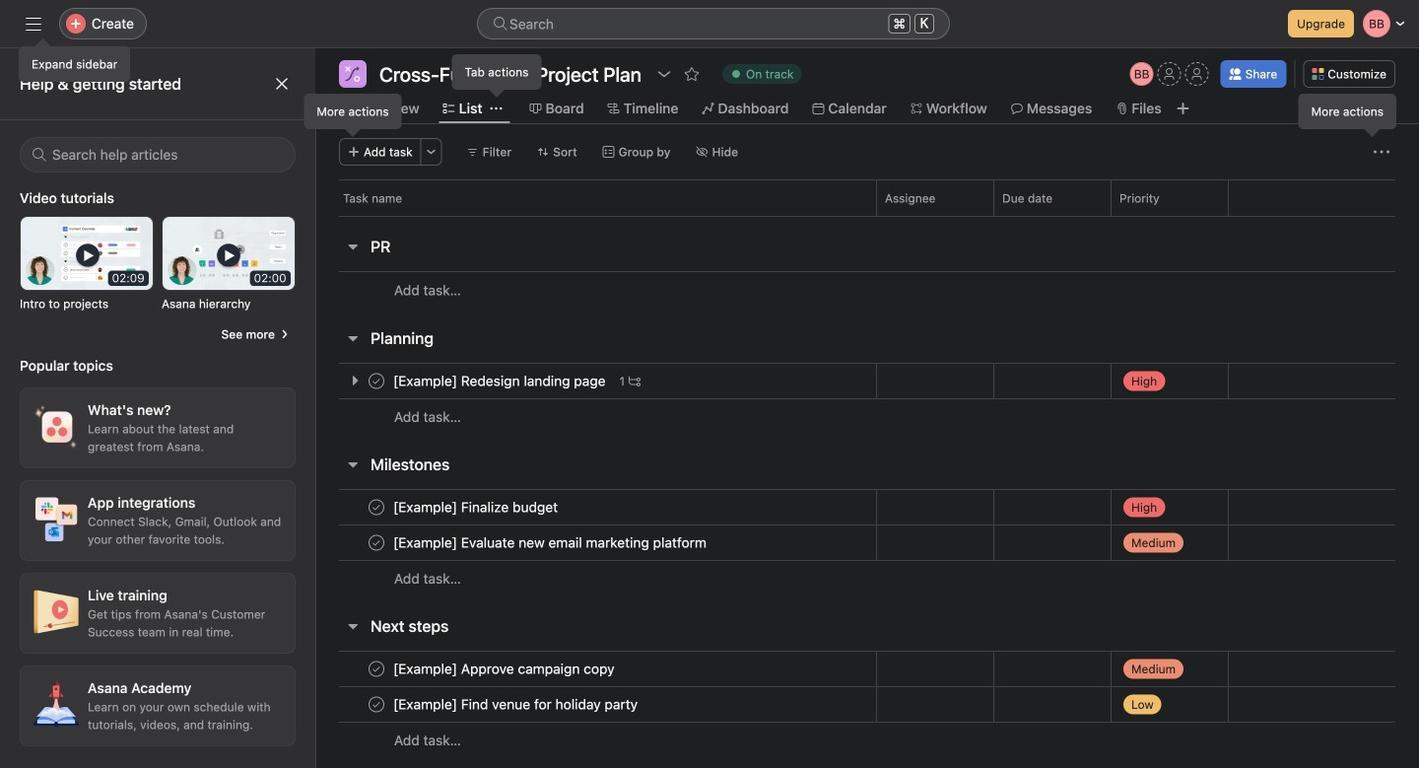 Task type: describe. For each thing, give the bounding box(es) containing it.
expand sidebar image
[[26, 16, 41, 32]]

mark complete image for [example] evaluate new email marketing platform 'cell'
[[365, 531, 388, 555]]

add tab image
[[1176, 101, 1192, 116]]

line_and_symbols image
[[345, 66, 361, 82]]

none field search help articles
[[20, 137, 296, 173]]

expand subtask list for the task [example] redesign landing page image
[[347, 373, 363, 388]]

close help & getting started image
[[274, 76, 290, 92]]

intro to projects image
[[21, 217, 153, 290]]

task name text field for mark complete image in the [example] find venue for holiday party cell
[[389, 695, 644, 714]]

asana hierarchy image
[[163, 217, 295, 290]]

mark complete image for [example] find venue for holiday party cell on the bottom
[[365, 693, 388, 716]]

add to starred image
[[684, 66, 700, 82]]

show options image
[[657, 66, 672, 82]]

task name text field for mark complete option inside the [example] finalize budget cell
[[389, 497, 564, 517]]

more actions image
[[1375, 144, 1390, 160]]

task name text field inside [example] redesign landing page 'cell'
[[389, 371, 612, 391]]

mark complete checkbox for mark complete icon in [example] finalize budget cell
[[365, 531, 388, 555]]

tooltip down the line_and_symbols icon
[[305, 95, 401, 134]]

more actions image
[[426, 146, 437, 158]]

tooltip down expand sidebar image
[[20, 41, 129, 81]]

mark complete checkbox inside [example] redesign landing page 'cell'
[[365, 369, 388, 393]]

mark complete image inside [example] redesign landing page 'cell'
[[365, 369, 388, 393]]

[example] finalize budget cell
[[316, 489, 877, 526]]

header next steps tree grid
[[316, 651, 1420, 758]]

mark complete checkbox for mark complete image in the [example] approve campaign copy cell
[[365, 693, 388, 716]]

header planning tree grid
[[316, 363, 1420, 435]]



Task type: vqa. For each thing, say whether or not it's contained in the screenshot.
Search tasks, projects, and more text field
yes



Task type: locate. For each thing, give the bounding box(es) containing it.
1 horizontal spatial none field
[[477, 8, 951, 39]]

0 horizontal spatial none field
[[20, 137, 296, 173]]

[example] approve campaign copy cell
[[316, 651, 877, 687]]

Task name text field
[[389, 659, 621, 679], [389, 695, 644, 714]]

2 mark complete image from the top
[[365, 657, 388, 681]]

1 collapse task list for this group image from the top
[[345, 457, 361, 472]]

2 vertical spatial mark complete checkbox
[[365, 693, 388, 716]]

1 vertical spatial mark complete checkbox
[[365, 657, 388, 681]]

1 task name text field from the top
[[389, 659, 621, 679]]

0 vertical spatial task name text field
[[389, 659, 621, 679]]

manage project members image
[[1131, 62, 1154, 86]]

Task name text field
[[389, 371, 612, 391], [389, 497, 564, 517], [389, 533, 713, 553]]

1 subtask image
[[629, 375, 641, 387]]

[example] find venue for holiday party cell
[[316, 686, 877, 723]]

tooltip
[[20, 41, 129, 81], [453, 55, 541, 95], [305, 95, 401, 134], [1300, 95, 1396, 134]]

1 collapse task list for this group image from the top
[[345, 239, 361, 254]]

mark complete image for the [example] approve campaign copy cell
[[365, 657, 388, 681]]

2 collapse task list for this group image from the top
[[345, 330, 361, 346]]

0 vertical spatial collapse task list for this group image
[[345, 239, 361, 254]]

1 mark complete image from the top
[[365, 369, 388, 393]]

Mark complete checkbox
[[365, 369, 388, 393], [365, 495, 388, 519]]

2 task name text field from the top
[[389, 695, 644, 714]]

mark complete checkbox inside [example] find venue for holiday party cell
[[365, 693, 388, 716]]

0 vertical spatial collapse task list for this group image
[[345, 457, 361, 472]]

mark complete image
[[365, 369, 388, 393], [365, 657, 388, 681], [365, 693, 388, 716]]

1 vertical spatial collapse task list for this group image
[[345, 618, 361, 634]]

task name text field down the [example] approve campaign copy cell
[[389, 695, 644, 714]]

1 mark complete checkbox from the top
[[365, 531, 388, 555]]

task name text field up [example] find venue for holiday party cell on the bottom
[[389, 659, 621, 679]]

mark complete image inside [example] finalize budget cell
[[365, 495, 388, 519]]

tooltip up more actions image
[[1300, 95, 1396, 134]]

task name text field inside [example] find venue for holiday party cell
[[389, 695, 644, 714]]

0 vertical spatial mark complete checkbox
[[365, 531, 388, 555]]

0 vertical spatial mark complete image
[[365, 495, 388, 519]]

1 vertical spatial collapse task list for this group image
[[345, 330, 361, 346]]

Mark complete checkbox
[[365, 531, 388, 555], [365, 657, 388, 681], [365, 693, 388, 716]]

[example] redesign landing page cell
[[316, 363, 877, 399]]

mark complete image inside the [example] approve campaign copy cell
[[365, 657, 388, 681]]

mark complete image
[[365, 495, 388, 519], [365, 531, 388, 555]]

1 task name text field from the top
[[389, 371, 612, 391]]

2 vertical spatial task name text field
[[389, 533, 713, 553]]

0 vertical spatial task name text field
[[389, 371, 612, 391]]

row
[[316, 179, 1420, 216], [339, 215, 1396, 217], [316, 271, 1420, 309], [316, 363, 1420, 399], [316, 398, 1420, 435], [316, 489, 1420, 526], [316, 525, 1420, 561], [316, 560, 1420, 597], [316, 651, 1420, 687], [316, 686, 1420, 723], [316, 722, 1420, 758]]

collapse task list for this group image for mark complete checkbox inside the [example] approve campaign copy cell
[[345, 618, 361, 634]]

1 vertical spatial mark complete image
[[365, 657, 388, 681]]

1 mark complete image from the top
[[365, 495, 388, 519]]

3 mark complete image from the top
[[365, 693, 388, 716]]

none field search tasks, projects, and more
[[477, 8, 951, 39]]

3 task name text field from the top
[[389, 533, 713, 553]]

2 vertical spatial mark complete image
[[365, 693, 388, 716]]

task name text field for mark complete checkbox within [example] evaluate new email marketing platform 'cell'
[[389, 533, 713, 553]]

2 mark complete image from the top
[[365, 531, 388, 555]]

None text field
[[375, 60, 647, 88]]

mark complete image for [example] finalize budget cell
[[365, 495, 388, 519]]

2 task name text field from the top
[[389, 497, 564, 517]]

task name text field for mark complete image in the [example] approve campaign copy cell
[[389, 659, 621, 679]]

Search help articles text field
[[20, 137, 296, 173]]

tab actions image
[[491, 103, 502, 114]]

0 vertical spatial none field
[[477, 8, 951, 39]]

1 vertical spatial mark complete image
[[365, 531, 388, 555]]

Search tasks, projects, and more text field
[[477, 8, 951, 39]]

collapse task list for this group image
[[345, 457, 361, 472], [345, 618, 361, 634]]

1 vertical spatial none field
[[20, 137, 296, 173]]

3 mark complete checkbox from the top
[[365, 693, 388, 716]]

collapse task list for this group image
[[345, 239, 361, 254], [345, 330, 361, 346]]

mark complete checkbox inside [example] evaluate new email marketing platform 'cell'
[[365, 531, 388, 555]]

2 mark complete checkbox from the top
[[365, 495, 388, 519]]

[example] evaluate new email marketing platform cell
[[316, 525, 877, 561]]

1 vertical spatial mark complete checkbox
[[365, 495, 388, 519]]

header milestones tree grid
[[316, 489, 1420, 597]]

1 vertical spatial task name text field
[[389, 695, 644, 714]]

None field
[[477, 8, 951, 39], [20, 137, 296, 173]]

task name text field inside the [example] approve campaign copy cell
[[389, 659, 621, 679]]

task name text field inside [example] evaluate new email marketing platform 'cell'
[[389, 533, 713, 553]]

task name text field inside [example] finalize budget cell
[[389, 497, 564, 517]]

tooltip up the tab actions image
[[453, 55, 541, 95]]

mark complete checkbox inside the [example] approve campaign copy cell
[[365, 657, 388, 681]]

1 vertical spatial task name text field
[[389, 497, 564, 517]]

mark complete checkbox inside [example] finalize budget cell
[[365, 495, 388, 519]]

2 mark complete checkbox from the top
[[365, 657, 388, 681]]

0 vertical spatial mark complete checkbox
[[365, 369, 388, 393]]

collapse task list for this group image for mark complete option inside the [example] finalize budget cell
[[345, 457, 361, 472]]

0 vertical spatial mark complete image
[[365, 369, 388, 393]]

mark complete image inside [example] evaluate new email marketing platform 'cell'
[[365, 531, 388, 555]]

mark complete image inside [example] find venue for holiday party cell
[[365, 693, 388, 716]]

2 collapse task list for this group image from the top
[[345, 618, 361, 634]]

1 mark complete checkbox from the top
[[365, 369, 388, 393]]



